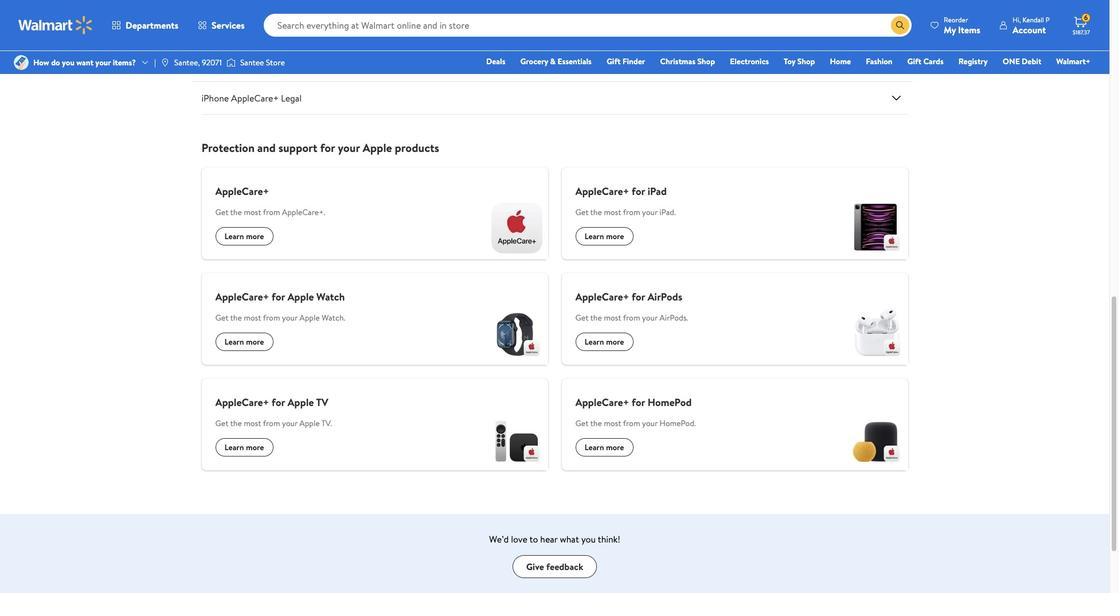 Task type: describe. For each thing, give the bounding box(es) containing it.
get for applecare+ for airpods
[[576, 312, 589, 324]]

more for applecare+ for ipad
[[606, 231, 624, 242]]

|
[[154, 57, 156, 68]]

iphone applecare+ legal
[[202, 92, 302, 104]]

get the most from applecare+.
[[215, 207, 326, 218]]

my
[[944, 23, 957, 36]]

one
[[1003, 56, 1021, 67]]

applecare+ for airpods
[[576, 290, 683, 304]]

gift for gift finder
[[607, 56, 621, 67]]

the for applecare+ for airpods
[[591, 312, 602, 324]]

kendall
[[1023, 15, 1045, 24]]

&
[[551, 56, 556, 67]]

your for get the most from your apple tv.
[[282, 418, 298, 429]]

learn more button for applecare+ for apple tv
[[215, 438, 273, 457]]

most for applecare+ for homepod
[[604, 418, 622, 429]]

learn for applecare+ for apple tv
[[225, 442, 244, 453]]

for for applecare+ for apple watch
[[272, 290, 285, 304]]

to
[[530, 533, 538, 546]]

airpods.
[[660, 312, 689, 324]]

learn more button for applecare+
[[215, 227, 273, 246]]

give feedback button
[[513, 555, 597, 578]]

deals
[[487, 56, 506, 67]]

for for applecare+ for ipad
[[632, 184, 645, 199]]

grocery
[[521, 56, 549, 67]]

how
[[33, 57, 49, 68]]

gift cards link
[[903, 55, 949, 68]]

get for applecare+ for apple watch
[[215, 312, 229, 324]]

tv
[[316, 395, 329, 410]]

watch
[[317, 290, 345, 304]]

get the most from your apple tv.
[[215, 418, 332, 429]]

registry link
[[954, 55, 994, 68]]

most for applecare+
[[244, 207, 261, 218]]

for right support
[[320, 140, 335, 155]]

6
[[1085, 13, 1088, 22]]

more for applecare+ for apple tv
[[246, 442, 264, 453]]

learn more button for applecare+ for apple watch
[[215, 333, 273, 351]]

 image for santee, 92071
[[161, 58, 170, 67]]

want
[[76, 57, 94, 68]]

learn more for applecare+ for apple tv
[[225, 442, 264, 453]]

apple for products
[[363, 140, 392, 155]]

92071
[[202, 57, 222, 68]]

your for get the most from your apple watch.
[[282, 312, 298, 324]]

your for how do you want your items?
[[95, 57, 111, 68]]

iphone
[[202, 92, 229, 104]]

apple left "tv"
[[288, 395, 314, 410]]

give
[[527, 560, 544, 573]]

santee store
[[240, 57, 285, 68]]

reorder my items
[[944, 15, 981, 36]]

get the most from your ipad.
[[576, 207, 676, 218]]

applecare+ for airpods. get the most from your airpods. image
[[845, 302, 908, 365]]

shop for toy shop
[[798, 56, 816, 67]]

applecare+ down santee
[[231, 92, 279, 104]]

christmas
[[661, 56, 696, 67]]

legal
[[281, 92, 302, 104]]

think!
[[598, 533, 621, 546]]

get for applecare+ for ipad
[[576, 207, 589, 218]]

0 horizontal spatial you
[[62, 57, 75, 68]]

walmart+ link
[[1052, 55, 1096, 68]]

learn for applecare+ for airpods
[[585, 336, 604, 348]]

the for applecare+ for apple watch
[[230, 312, 242, 324]]

gift for gift cards
[[908, 56, 922, 67]]

get for applecare+
[[215, 207, 229, 218]]

applecare+ for applecare+ for apple watch
[[215, 290, 269, 304]]

and
[[257, 140, 276, 155]]

love
[[511, 533, 528, 546]]

your for get the most from your airpods.
[[642, 312, 658, 324]]

items?
[[113, 57, 136, 68]]

hi, kendall p account
[[1013, 15, 1050, 36]]

products
[[395, 140, 440, 155]]

electronics
[[730, 56, 769, 67]]

toy shop
[[784, 56, 816, 67]]

learn more for applecare+ for airpods
[[585, 336, 624, 348]]

learn more for applecare+ for homepod
[[585, 442, 624, 453]]

your for get the most from your homepod.
[[642, 418, 658, 429]]

christmas shop link
[[655, 55, 721, 68]]

how do you want your items?
[[33, 57, 136, 68]]

get the most from your apple watch.
[[215, 312, 346, 324]]

applecare+ for apple watch. get the most from your apple watch. image
[[485, 302, 548, 365]]

your for protection and support for your apple products
[[338, 140, 360, 155]]

santee
[[240, 57, 264, 68]]

toy
[[784, 56, 796, 67]]

apple for tv.
[[300, 418, 320, 429]]

deals link
[[481, 55, 511, 68]]

applecare+ up get the most from applecare+.
[[215, 184, 269, 199]]

homepod
[[648, 395, 692, 410]]

 image for how do you want your items?
[[14, 55, 29, 70]]

more for applecare+ for airpods
[[606, 336, 624, 348]]

christmas shop
[[661, 56, 715, 67]]

walmart+
[[1057, 56, 1091, 67]]

gift cards
[[908, 56, 944, 67]]

applecare+ for applecare+ for homepod
[[576, 395, 630, 410]]

services button
[[188, 11, 255, 39]]

registry
[[959, 56, 988, 67]]

do
[[51, 57, 60, 68]]

from for applecare+
[[263, 207, 280, 218]]

cards
[[924, 56, 944, 67]]

get for applecare+ for apple tv
[[215, 418, 229, 429]]

santee, 92071
[[174, 57, 222, 68]]

your for get the most from your ipad.
[[642, 207, 658, 218]]

applecare+ for apple tv
[[215, 395, 329, 410]]

gift finder
[[607, 56, 646, 67]]

shop for christmas shop
[[698, 56, 715, 67]]

applecare+ for ipad
[[576, 184, 667, 199]]

applecare+ for applecare+ for apple tv
[[215, 395, 269, 410]]

learn for applecare+
[[225, 231, 244, 242]]

fashion link
[[861, 55, 898, 68]]

p
[[1046, 15, 1050, 24]]

apple up get the most from your apple watch.
[[288, 290, 314, 304]]

applecare+ for apple watch
[[215, 290, 345, 304]]

Walmart Site-Wide search field
[[264, 14, 912, 37]]

ipad.
[[660, 207, 676, 218]]

home link
[[825, 55, 857, 68]]



Task type: locate. For each thing, give the bounding box(es) containing it.
from for applecare+ for apple tv
[[263, 418, 280, 429]]

the for applecare+
[[230, 207, 242, 218]]

tv.
[[322, 418, 332, 429]]

more down get the most from applecare+.
[[246, 231, 264, 242]]

learn more button
[[215, 227, 273, 246], [576, 227, 634, 246], [215, 333, 273, 351], [576, 333, 634, 351], [215, 438, 273, 457], [576, 438, 634, 457]]

learn more button for applecare+ for airpods
[[576, 333, 634, 351]]

more down get the most from your homepod.
[[606, 442, 624, 453]]

grocery & essentials link
[[515, 55, 597, 68]]

1 shop from the left
[[698, 56, 715, 67]]

debit
[[1022, 56, 1042, 67]]

learn more
[[225, 231, 264, 242], [585, 231, 624, 242], [225, 336, 264, 348], [585, 336, 624, 348], [225, 442, 264, 453], [585, 442, 624, 453]]

most for applecare+ for apple tv
[[244, 418, 261, 429]]

give feedback
[[527, 560, 584, 573]]

gift left finder
[[607, 56, 621, 67]]

applecare+ for applecare+ for ipad
[[576, 184, 630, 199]]

applecare+ for ipad. get the most from your ipad. image
[[845, 196, 908, 259]]

learn more button down the get the most from your ipad.
[[576, 227, 634, 246]]

home
[[830, 56, 851, 67]]

walmart image
[[18, 16, 93, 34]]

2 shop from the left
[[798, 56, 816, 67]]

the for applecare+ for apple tv
[[230, 418, 242, 429]]

your down applecare+ for apple watch
[[282, 312, 298, 324]]

get for applecare+ for homepod
[[576, 418, 589, 429]]

for for applecare+ for airpods
[[632, 290, 645, 304]]

most down 'applecare+ for ipad'
[[604, 207, 622, 218]]

from down applecare+ for airpods
[[623, 312, 641, 324]]

for up get the most from your homepod.
[[632, 395, 645, 410]]

fashion
[[866, 56, 893, 67]]

more down get the most from your airpods.
[[606, 336, 624, 348]]

from for applecare+ for ipad
[[623, 207, 641, 218]]

one debit
[[1003, 56, 1042, 67]]

apple for watch.
[[300, 312, 320, 324]]

protection and support for your apple products
[[202, 140, 440, 155]]

the for applecare+ for ipad
[[591, 207, 602, 218]]

learn more down get the most from your apple tv.
[[225, 442, 264, 453]]

for up get the most from your apple tv.
[[272, 395, 285, 410]]

0 horizontal spatial gift
[[607, 56, 621, 67]]

from left the applecare+. at the left top of page
[[263, 207, 280, 218]]

1 horizontal spatial shop
[[798, 56, 816, 67]]

for left ipad
[[632, 184, 645, 199]]

applecare+ up get the most from your airpods.
[[576, 290, 630, 304]]

hear
[[541, 533, 558, 546]]

learn more down the get the most from your ipad.
[[585, 231, 624, 242]]

most for applecare+ for apple watch
[[244, 312, 261, 324]]

learn down get the most from your homepod.
[[585, 442, 604, 453]]

ipad
[[648, 184, 667, 199]]

from
[[263, 207, 280, 218], [623, 207, 641, 218], [263, 312, 280, 324], [623, 312, 641, 324], [263, 418, 280, 429], [623, 418, 641, 429]]

feedback
[[547, 560, 584, 573]]

1 horizontal spatial you
[[582, 533, 596, 546]]

you right do
[[62, 57, 75, 68]]

we'd
[[489, 533, 509, 546]]

your left airpods.
[[642, 312, 658, 324]]

learn more down get the most from your apple watch.
[[225, 336, 264, 348]]

your down applecare+ for homepod
[[642, 418, 658, 429]]

apple left the watch.
[[300, 312, 320, 324]]

learn more down get the most from your airpods.
[[585, 336, 624, 348]]

$187.37
[[1073, 28, 1091, 36]]

from for applecare+ for apple watch
[[263, 312, 280, 324]]

your down the "applecare+ for apple tv"
[[282, 418, 298, 429]]

learn for applecare+ for apple watch
[[225, 336, 244, 348]]

more for applecare+ for homepod
[[606, 442, 624, 453]]

most left the applecare+. at the left top of page
[[244, 207, 261, 218]]

for for applecare+ for apple tv
[[272, 395, 285, 410]]

applecare+ up get the most from your apple watch.
[[215, 290, 269, 304]]

 image left how
[[14, 55, 29, 70]]

you right what
[[582, 533, 596, 546]]

1 horizontal spatial  image
[[161, 58, 170, 67]]

you
[[62, 57, 75, 68], [582, 533, 596, 546]]

gift
[[607, 56, 621, 67], [908, 56, 922, 67]]

applecare+.
[[282, 207, 326, 218]]

6 $187.37
[[1073, 13, 1091, 36]]

gift left the cards
[[908, 56, 922, 67]]

search icon image
[[896, 21, 905, 30]]

apple left tv.
[[300, 418, 320, 429]]

from down applecare+ for homepod
[[623, 418, 641, 429]]

shop inside christmas shop link
[[698, 56, 715, 67]]

get the most from your airpods.
[[576, 312, 689, 324]]

most down the "applecare+ for apple tv"
[[244, 418, 261, 429]]

finder
[[623, 56, 646, 67]]

most
[[244, 207, 261, 218], [604, 207, 622, 218], [244, 312, 261, 324], [604, 312, 622, 324], [244, 418, 261, 429], [604, 418, 622, 429]]

most for applecare+ for airpods
[[604, 312, 622, 324]]

apple left products
[[363, 140, 392, 155]]

electronics link
[[725, 55, 775, 68]]

more down get the most from your apple watch.
[[246, 336, 264, 348]]

learn more down get the most from applecare+.
[[225, 231, 264, 242]]

get the most from your homepod.
[[576, 418, 696, 429]]

learn down the get the most from your ipad.
[[585, 231, 604, 242]]

reorder
[[944, 15, 969, 24]]

more
[[246, 231, 264, 242], [606, 231, 624, 242], [246, 336, 264, 348], [606, 336, 624, 348], [246, 442, 264, 453], [606, 442, 624, 453]]

0 horizontal spatial  image
[[14, 55, 29, 70]]

learn more down get the most from your homepod.
[[585, 442, 624, 453]]

your right support
[[338, 140, 360, 155]]

applecare+ up get the most from your homepod.
[[576, 395, 630, 410]]

learn more button down get the most from applecare+.
[[215, 227, 273, 246]]

hi,
[[1013, 15, 1022, 24]]

store
[[266, 57, 285, 68]]

learn more for applecare+ for ipad
[[585, 231, 624, 242]]

grocery & essentials
[[521, 56, 592, 67]]

account
[[1013, 23, 1047, 36]]

2 gift from the left
[[908, 56, 922, 67]]

 image
[[14, 55, 29, 70], [161, 58, 170, 67]]

shop inside toy shop link
[[798, 56, 816, 67]]

most down applecare+ for apple watch
[[244, 312, 261, 324]]

 image right |
[[161, 58, 170, 67]]

more for applecare+
[[246, 231, 264, 242]]

shop right toy
[[798, 56, 816, 67]]

learn more button down get the most from your apple tv.
[[215, 438, 273, 457]]

iphone applecare+ legal image
[[890, 91, 904, 105]]

watch.
[[322, 312, 346, 324]]

santee,
[[174, 57, 200, 68]]

airpods
[[648, 290, 683, 304]]

1 horizontal spatial gift
[[908, 56, 922, 67]]

learn down get the most from your apple watch.
[[225, 336, 244, 348]]

Search search field
[[264, 14, 912, 37]]

what
[[560, 533, 579, 546]]

learn more for applecare+
[[225, 231, 264, 242]]

get the most from applecare+. image
[[485, 196, 548, 259]]

most for applecare+ for ipad
[[604, 207, 622, 218]]

learn more button down get the most from your homepod.
[[576, 438, 634, 457]]

more for applecare+ for apple watch
[[246, 336, 264, 348]]

your left ipad.
[[642, 207, 658, 218]]

your
[[95, 57, 111, 68], [338, 140, 360, 155], [642, 207, 658, 218], [282, 312, 298, 324], [642, 312, 658, 324], [282, 418, 298, 429], [642, 418, 658, 429]]

 image
[[227, 57, 236, 68]]

0 vertical spatial you
[[62, 57, 75, 68]]

1 vertical spatial you
[[582, 533, 596, 546]]

applecare+ for applecare+ for airpods
[[576, 290, 630, 304]]

support
[[279, 140, 318, 155]]

shop right christmas
[[698, 56, 715, 67]]

applecare+ up the get the most from your ipad.
[[576, 184, 630, 199]]

learn more button down get the most from your apple watch.
[[215, 333, 273, 351]]

departments button
[[102, 11, 188, 39]]

from down applecare+ for apple watch
[[263, 312, 280, 324]]

toy shop link
[[779, 55, 821, 68]]

learn more button for applecare+ for ipad
[[576, 227, 634, 246]]

the for applecare+ for homepod
[[591, 418, 602, 429]]

your right the want
[[95, 57, 111, 68]]

learn down get the most from your airpods.
[[585, 336, 604, 348]]

applecare+ for apple tv. get the most from your apple  tv. image
[[485, 407, 548, 470]]

learn for applecare+ for ipad
[[585, 231, 604, 242]]

departments
[[126, 19, 178, 32]]

we'd love to hear what you think!
[[489, 533, 621, 546]]

more down the get the most from your ipad.
[[606, 231, 624, 242]]

from for applecare+ for homepod
[[623, 418, 641, 429]]

for for applecare+ for homepod
[[632, 395, 645, 410]]

applecare+ up get the most from your apple tv.
[[215, 395, 269, 410]]

protection
[[202, 140, 255, 155]]

get
[[215, 207, 229, 218], [576, 207, 589, 218], [215, 312, 229, 324], [576, 312, 589, 324], [215, 418, 229, 429], [576, 418, 589, 429]]

learn down get the most from your apple tv.
[[225, 442, 244, 453]]

homepod.
[[660, 418, 696, 429]]

for up get the most from your airpods.
[[632, 290, 645, 304]]

applecare+
[[231, 92, 279, 104], [215, 184, 269, 199], [576, 184, 630, 199], [215, 290, 269, 304], [576, 290, 630, 304], [215, 395, 269, 410], [576, 395, 630, 410]]

the
[[230, 207, 242, 218], [591, 207, 602, 218], [230, 312, 242, 324], [591, 312, 602, 324], [230, 418, 242, 429], [591, 418, 602, 429]]

applecare+ for homepod. get the most from your homepod. image
[[845, 407, 908, 470]]

from down the "applecare+ for apple tv"
[[263, 418, 280, 429]]

learn more for applecare+ for apple watch
[[225, 336, 264, 348]]

1 gift from the left
[[607, 56, 621, 67]]

learn more button for applecare+ for homepod
[[576, 438, 634, 457]]

essentials
[[558, 56, 592, 67]]

more down get the most from your apple tv.
[[246, 442, 264, 453]]

most down applecare+ for airpods
[[604, 312, 622, 324]]

from for applecare+ for airpods
[[623, 312, 641, 324]]

applecare+ for homepod
[[576, 395, 692, 410]]

learn down get the most from applecare+.
[[225, 231, 244, 242]]

services
[[212, 19, 245, 32]]

most down applecare+ for homepod
[[604, 418, 622, 429]]

items
[[959, 23, 981, 36]]

apple
[[363, 140, 392, 155], [288, 290, 314, 304], [300, 312, 320, 324], [288, 395, 314, 410], [300, 418, 320, 429]]

learn more button down get the most from your airpods.
[[576, 333, 634, 351]]

for up get the most from your apple watch.
[[272, 290, 285, 304]]

learn for applecare+ for homepod
[[585, 442, 604, 453]]

gift finder link
[[602, 55, 651, 68]]

0 horizontal spatial shop
[[698, 56, 715, 67]]

for
[[320, 140, 335, 155], [632, 184, 645, 199], [272, 290, 285, 304], [632, 290, 645, 304], [272, 395, 285, 410], [632, 395, 645, 410]]

from down 'applecare+ for ipad'
[[623, 207, 641, 218]]



Task type: vqa. For each thing, say whether or not it's contained in the screenshot.
tv at left bottom
yes



